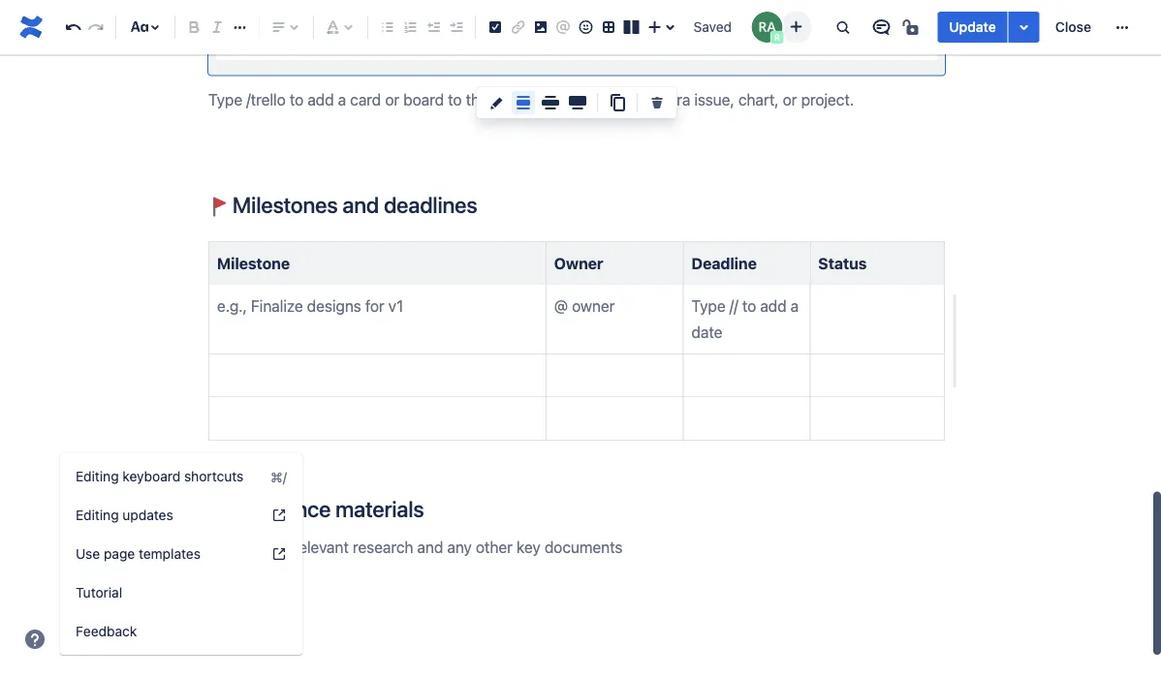 Task type: vqa. For each thing, say whether or not it's contained in the screenshot.
Help icon inside the Editing updates link
yes



Task type: describe. For each thing, give the bounding box(es) containing it.
go full width image
[[566, 91, 589, 114]]

more formatting image
[[228, 16, 252, 39]]

no restrictions image
[[901, 16, 924, 39]]

edit image
[[485, 91, 508, 114]]

help image inside use page templates link
[[271, 547, 287, 562]]

go wide image
[[539, 91, 562, 114]]

editing updates
[[76, 507, 173, 523]]

update button
[[938, 12, 1008, 43]]

layouts image
[[620, 16, 643, 39]]

reference materials
[[228, 496, 424, 523]]

table image
[[597, 16, 621, 39]]

undo ⌘z image
[[62, 16, 85, 39]]

keyboard
[[123, 469, 181, 485]]

close button
[[1044, 12, 1103, 43]]

link image
[[506, 16, 530, 39]]

milestones and deadlines
[[228, 191, 477, 218]]

deadline
[[692, 254, 757, 272]]

editing updates link
[[60, 496, 302, 535]]

invite to edit image
[[785, 15, 808, 38]]

remove image
[[646, 91, 669, 114]]

ruby anderson image
[[752, 12, 783, 43]]

tutorial
[[76, 585, 122, 601]]

update
[[949, 19, 996, 35]]

indent tab image
[[444, 16, 468, 39]]

bold ⌘b image
[[183, 16, 206, 39]]

Main content area, start typing to enter text. text field
[[197, 0, 1161, 626]]

tutorial button
[[60, 574, 302, 613]]

add image, video, or file image
[[529, 16, 552, 39]]

and
[[343, 191, 379, 218]]

find and replace image
[[831, 16, 854, 39]]

shortcuts
[[184, 469, 244, 485]]

action item image
[[484, 16, 507, 39]]

outdent ⇧tab image
[[422, 16, 445, 39]]

emoji image
[[575, 16, 598, 39]]

adjust update settings image
[[1013, 16, 1036, 39]]



Task type: locate. For each thing, give the bounding box(es) containing it.
1 horizontal spatial help image
[[271, 547, 287, 562]]

copy image
[[606, 91, 629, 114]]

1 editing from the top
[[76, 469, 119, 485]]

more image
[[1111, 16, 1134, 39]]

0 vertical spatial help image
[[271, 547, 287, 562]]

editing for editing keyboard shortcuts
[[76, 469, 119, 485]]

numbered list ⌘⇧7 image
[[399, 16, 422, 39]]

italic ⌘i image
[[206, 16, 229, 39]]

help image left feedback
[[23, 628, 47, 651]]

use
[[76, 546, 100, 562]]

materials
[[335, 496, 424, 523]]

⌘/
[[271, 469, 287, 485]]

editing up editing updates
[[76, 469, 119, 485]]

editing
[[76, 469, 119, 485], [76, 507, 119, 523]]

editing for editing updates
[[76, 507, 119, 523]]

saved
[[694, 19, 732, 35]]

updates
[[123, 507, 173, 523]]

use page templates
[[76, 546, 201, 562]]

back to center image
[[512, 91, 535, 114]]

deadlines
[[384, 191, 477, 218]]

2 editing from the top
[[76, 507, 119, 523]]

milestones
[[233, 191, 338, 218]]

comment icon image
[[870, 16, 893, 39]]

milestone
[[217, 254, 290, 272]]

1 vertical spatial editing
[[76, 507, 119, 523]]

mention image
[[552, 16, 575, 39]]

:triangular_flag_on_post: image
[[208, 197, 228, 217], [208, 197, 228, 217]]

close
[[1055, 19, 1092, 35]]

use page templates link
[[60, 535, 302, 574]]

feedback button
[[60, 613, 302, 651]]

1 vertical spatial help image
[[23, 628, 47, 651]]

help image
[[271, 508, 287, 523]]

page
[[104, 546, 135, 562]]

templates
[[139, 546, 201, 562]]

owner
[[554, 254, 603, 272]]

text styles image
[[128, 16, 151, 39]]

0 vertical spatial editing
[[76, 469, 119, 485]]

confluence image
[[16, 12, 47, 43], [16, 12, 47, 43]]

help image
[[271, 547, 287, 562], [23, 628, 47, 651]]

status
[[818, 254, 867, 272]]

editing up use
[[76, 507, 119, 523]]

help image down help image
[[271, 547, 287, 562]]

bullet list ⌘⇧8 image
[[376, 16, 399, 39]]

feedback
[[76, 624, 137, 640]]

0 horizontal spatial help image
[[23, 628, 47, 651]]

reference
[[233, 496, 331, 523]]

editing keyboard shortcuts
[[76, 469, 244, 485]]

redo ⌘⇧z image
[[84, 16, 108, 39]]



